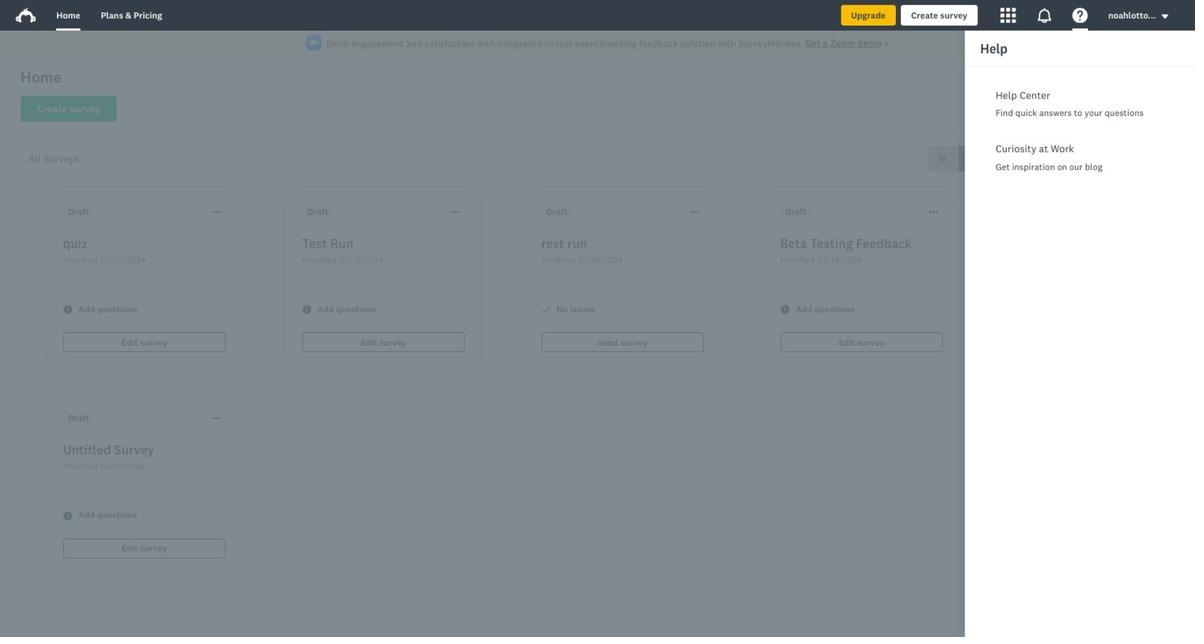 Task type: vqa. For each thing, say whether or not it's contained in the screenshot.
middle Warning icon
yes



Task type: describe. For each thing, give the bounding box(es) containing it.
max diff icon image
[[1078, 165, 1109, 196]]

2 warning image from the top
[[63, 512, 72, 521]]

2 brand logo image from the top
[[15, 8, 36, 23]]

help icon image
[[1073, 8, 1089, 23]]

no issues image
[[542, 306, 551, 315]]

Search text field
[[1014, 97, 1143, 123]]

1 brand logo image from the top
[[15, 5, 36, 26]]

1 warning image from the top
[[63, 306, 72, 315]]



Task type: locate. For each thing, give the bounding box(es) containing it.
brand logo image
[[15, 5, 36, 26], [15, 8, 36, 23]]

group
[[928, 146, 989, 171]]

1 horizontal spatial warning image
[[781, 306, 790, 315]]

2 warning image from the left
[[781, 306, 790, 315]]

1 warning image from the left
[[302, 306, 311, 315]]

dialog
[[966, 31, 1196, 638]]

0 vertical spatial warning image
[[63, 306, 72, 315]]

warning image
[[63, 306, 72, 315], [63, 512, 72, 521]]

notification center icon image
[[1037, 8, 1053, 23]]

1 vertical spatial warning image
[[63, 512, 72, 521]]

warning image
[[302, 306, 311, 315], [781, 306, 790, 315]]

products icon image
[[1001, 8, 1017, 23], [1001, 8, 1017, 23]]

0 horizontal spatial warning image
[[302, 306, 311, 315]]

dropdown arrow icon image
[[1162, 12, 1171, 21], [1163, 14, 1170, 19]]

search image
[[1004, 105, 1014, 115], [1004, 105, 1014, 115]]



